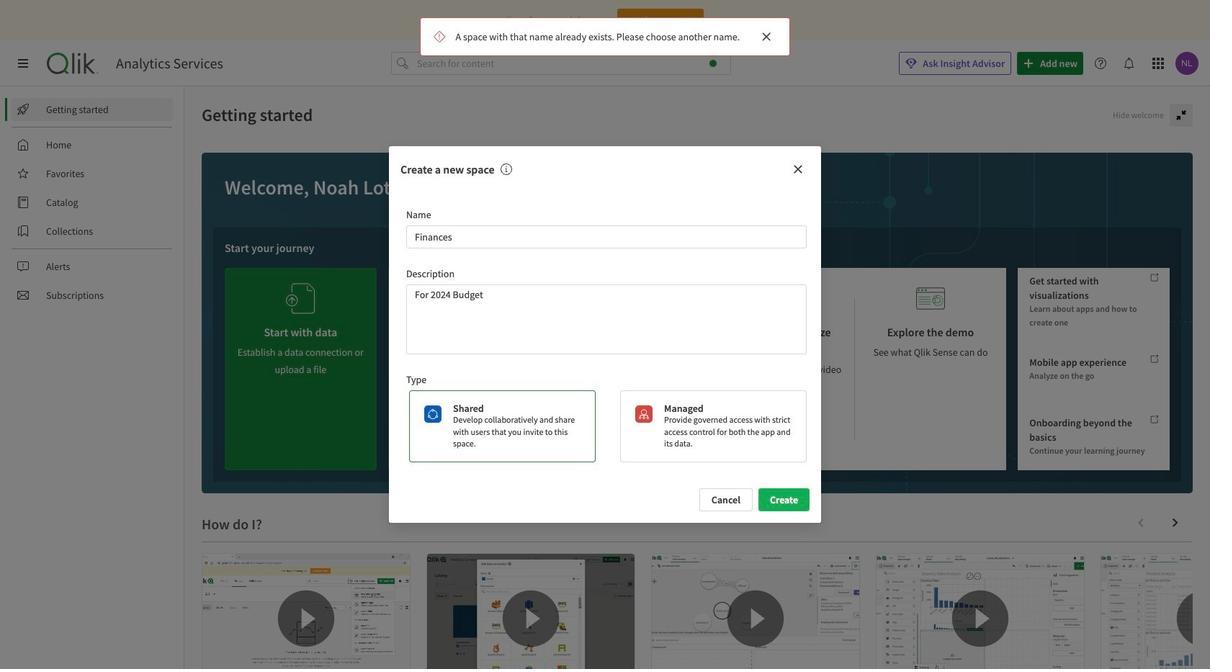 Task type: locate. For each thing, give the bounding box(es) containing it.
close image
[[792, 163, 804, 175]]

hide welcome image
[[1175, 109, 1187, 121]]

home badge image
[[709, 60, 717, 67]]

how do i load data into an app? image
[[427, 554, 635, 669]]

None text field
[[406, 284, 807, 354]]

navigation pane element
[[0, 92, 184, 313]]

None text field
[[406, 225, 807, 248]]

option group
[[403, 390, 807, 463]]

dialog
[[389, 146, 821, 523]]

how do i create an app? image
[[202, 554, 410, 669]]

explore the demo image
[[916, 279, 945, 318]]

main content
[[184, 86, 1210, 669]]

alert
[[420, 17, 790, 56]]



Task type: describe. For each thing, give the bounding box(es) containing it.
invite users image
[[449, 274, 478, 312]]

analyze sample data image
[[613, 279, 641, 318]]

close sidebar menu image
[[17, 58, 29, 69]]

learn how to analyze data image
[[764, 279, 793, 318]]

analytics services element
[[116, 55, 223, 72]]

how do i define data associations? image
[[652, 554, 859, 669]]

how do i create a visualization? image
[[877, 554, 1084, 669]]



Task type: vqa. For each thing, say whether or not it's contained in the screenshot.
Analytics Services "element"
yes



